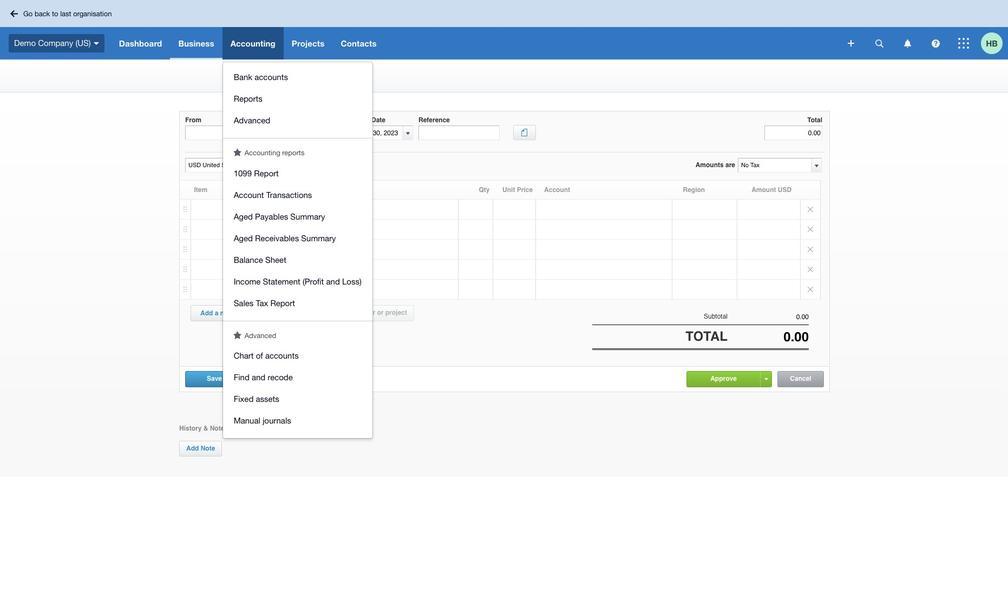 Task type: locate. For each thing, give the bounding box(es) containing it.
0 horizontal spatial and
[[252, 373, 266, 382]]

and inside the advanced group
[[252, 373, 266, 382]]

None text field
[[185, 126, 290, 140], [728, 314, 809, 321], [185, 126, 290, 140], [728, 314, 809, 321]]

aged for aged receivables summary
[[234, 234, 253, 243]]

chart of accounts
[[234, 351, 299, 361]]

assets
[[256, 395, 279, 404]]

purchases
[[252, 65, 283, 73]]

company
[[38, 38, 73, 48]]

1 horizontal spatial to
[[333, 309, 339, 317]]

and left loss)
[[326, 277, 340, 286]]

account down 1099
[[234, 190, 264, 200]]

business button
[[170, 27, 222, 60]]

chart
[[234, 351, 254, 361]]

transactions
[[266, 190, 312, 200]]

0 vertical spatial to
[[52, 9, 58, 18]]

0 vertical spatial accounting
[[231, 38, 276, 48]]

accounting up the 1099 report
[[245, 149, 280, 157]]

cancel button
[[778, 372, 824, 387]]

account inside the reports group
[[234, 190, 264, 200]]

accounting
[[231, 38, 276, 48], [245, 149, 280, 157]]

account for account
[[544, 186, 570, 194]]

contacts
[[341, 38, 377, 48]]

2 delete line item image from the top
[[801, 220, 820, 239]]

assign expenses to a customer or project
[[278, 309, 407, 317]]

delete line item image
[[801, 200, 820, 219], [801, 220, 820, 239], [801, 260, 820, 279], [801, 280, 820, 299]]

navigation
[[111, 27, 841, 439]]

4 delete line item image from the top
[[801, 280, 820, 299]]

advanced
[[234, 116, 270, 125], [245, 332, 276, 340]]

go back to last organisation link
[[6, 5, 118, 22]]

group containing bank accounts
[[223, 62, 372, 138]]

0 horizontal spatial add
[[186, 445, 199, 453]]

report inside 1099 report 'link'
[[254, 169, 279, 178]]

favourites image
[[233, 331, 241, 339]]

add left new
[[200, 310, 213, 317]]

journals
[[263, 416, 291, 426]]

1 vertical spatial report
[[270, 299, 295, 308]]

account right price
[[544, 186, 570, 194]]

0 horizontal spatial to
[[52, 9, 58, 18]]

delete line item image
[[801, 240, 820, 259]]

list box containing bank accounts
[[223, 62, 372, 439]]

aged receivables summary link
[[223, 229, 372, 250]]

to inside banner
[[52, 9, 58, 18]]

1 vertical spatial accounts
[[265, 351, 299, 361]]

note
[[201, 445, 215, 453]]

0 vertical spatial accounts
[[255, 73, 288, 82]]

save link
[[186, 372, 243, 386]]

1 vertical spatial aged
[[234, 234, 253, 243]]

add left note
[[186, 445, 199, 453]]

account
[[544, 186, 570, 194], [234, 190, 264, 200]]

purchases overview new bill
[[252, 65, 311, 88]]

receivables
[[255, 234, 299, 243]]

to right expenses
[[333, 309, 339, 317]]

1 horizontal spatial svg image
[[959, 38, 969, 49]]

bank accounts
[[234, 73, 288, 82]]

expenses
[[301, 309, 331, 317]]

demo
[[14, 38, 36, 48]]

unit price
[[503, 186, 533, 194]]

account transactions
[[234, 190, 312, 200]]

accounting for accounting reports
[[245, 149, 280, 157]]

(profit
[[303, 277, 324, 286]]

accounting inside 'list box'
[[245, 149, 280, 157]]

balance sheet link
[[223, 250, 372, 272]]

aged for aged payables summary
[[234, 212, 253, 221]]

subtotal
[[704, 313, 728, 321]]

aged up balance
[[234, 234, 253, 243]]

amounts
[[696, 161, 724, 169]]

accounts inside the advanced group
[[265, 351, 299, 361]]

approve link
[[687, 372, 760, 386]]

1 vertical spatial to
[[333, 309, 339, 317]]

0 vertical spatial aged
[[234, 212, 253, 221]]

1 horizontal spatial and
[[326, 277, 340, 286]]

aged left payables at the top
[[234, 212, 253, 221]]

balance
[[234, 255, 263, 265]]

advanced down reports in the top of the page
[[234, 116, 270, 125]]

1 vertical spatial and
[[252, 373, 266, 382]]

projects
[[292, 38, 325, 48]]

customer
[[346, 309, 375, 317]]

1 aged from the top
[[234, 212, 253, 221]]

a left new
[[215, 310, 218, 317]]

find and recode link
[[223, 368, 372, 390]]

a left customer
[[341, 309, 344, 317]]

Reference text field
[[419, 126, 500, 140]]

(us)
[[75, 38, 91, 48]]

account for account transactions
[[234, 190, 264, 200]]

0 horizontal spatial svg image
[[904, 39, 911, 47]]

0 vertical spatial add
[[200, 310, 213, 317]]

line
[[235, 310, 246, 317]]

1 delete line item image from the top
[[801, 200, 820, 219]]

report
[[254, 169, 279, 178], [270, 299, 295, 308]]

cancel
[[790, 375, 812, 383]]

approve
[[711, 375, 737, 383]]

accounts inside 'group'
[[255, 73, 288, 82]]

aged inside "link"
[[234, 234, 253, 243]]

aged
[[234, 212, 253, 221], [234, 234, 253, 243]]

or
[[377, 309, 384, 317]]

more save options... image
[[247, 378, 251, 380]]

accounts
[[255, 73, 288, 82], [265, 351, 299, 361]]

qty
[[479, 186, 490, 194]]

1 vertical spatial accounting
[[245, 149, 280, 157]]

reference
[[419, 116, 450, 124]]

favourites image
[[233, 148, 241, 157]]

Total text field
[[765, 126, 823, 140]]

report inside sales tax report link
[[270, 299, 295, 308]]

0 vertical spatial report
[[254, 169, 279, 178]]

summary down account transactions link
[[290, 212, 325, 221]]

add note
[[186, 445, 215, 453]]

summary down aged payables summary link
[[301, 234, 336, 243]]

None text field
[[186, 159, 259, 172], [739, 159, 811, 172], [728, 330, 809, 345], [186, 159, 259, 172], [739, 159, 811, 172], [728, 330, 809, 345]]

0 horizontal spatial account
[[234, 190, 264, 200]]

0 vertical spatial summary
[[290, 212, 325, 221]]

1 vertical spatial summary
[[301, 234, 336, 243]]

reports
[[282, 149, 305, 157]]

a
[[341, 309, 344, 317], [215, 310, 218, 317]]

1 vertical spatial add
[[186, 445, 199, 453]]

and right the 'more save options...' image
[[252, 373, 266, 382]]

0 vertical spatial advanced
[[234, 116, 270, 125]]

fixed assets
[[234, 395, 279, 404]]

advanced up of
[[245, 332, 276, 340]]

group
[[223, 62, 372, 138]]

report up assign
[[270, 299, 295, 308]]

overview
[[285, 65, 311, 73]]

banner
[[0, 0, 1008, 439]]

and inside the reports group
[[326, 277, 340, 286]]

more add line options... image
[[256, 312, 260, 315]]

manual journals link
[[223, 412, 372, 433]]

report down 'accounting reports'
[[254, 169, 279, 178]]

navigation containing dashboard
[[111, 27, 841, 439]]

summary inside aged receivables summary "link"
[[301, 234, 336, 243]]

demo company (us) button
[[0, 27, 111, 60]]

svg image
[[10, 10, 18, 17], [875, 39, 884, 47], [932, 39, 940, 47], [848, 40, 855, 47], [94, 42, 99, 45]]

to for a
[[333, 309, 339, 317]]

1099 report link
[[223, 164, 372, 185]]

summary
[[290, 212, 325, 221], [301, 234, 336, 243]]

price
[[517, 186, 533, 194]]

due
[[357, 116, 370, 124]]

1 horizontal spatial add
[[200, 310, 213, 317]]

add inside 'link'
[[200, 310, 213, 317]]

0 horizontal spatial a
[[215, 310, 218, 317]]

1099
[[234, 169, 252, 178]]

1 horizontal spatial account
[[544, 186, 570, 194]]

sales tax report
[[234, 299, 295, 308]]

from
[[185, 116, 201, 124]]

assign expenses to a customer or project link
[[271, 305, 414, 322]]

accounting inside dropdown button
[[231, 38, 276, 48]]

summary inside aged payables summary link
[[290, 212, 325, 221]]

sheet
[[265, 255, 286, 265]]

project
[[385, 309, 407, 317]]

svg image
[[959, 38, 969, 49], [904, 39, 911, 47]]

list box
[[223, 62, 372, 439]]

1 horizontal spatial a
[[341, 309, 344, 317]]

0 vertical spatial and
[[326, 277, 340, 286]]

2 aged from the top
[[234, 234, 253, 243]]

to left 'last'
[[52, 9, 58, 18]]

statement
[[263, 277, 300, 286]]

accounting up "purchases"
[[231, 38, 276, 48]]

dashboard
[[119, 38, 162, 48]]



Task type: vqa. For each thing, say whether or not it's contained in the screenshot.
bottommost Delete line item image
yes



Task type: describe. For each thing, give the bounding box(es) containing it.
reports
[[234, 94, 262, 103]]

navigation inside banner
[[111, 27, 841, 439]]

svg image inside 'demo company (us)' popup button
[[94, 42, 99, 45]]

to for last
[[52, 9, 58, 18]]

income statement (profit and loss)
[[234, 277, 362, 286]]

contacts button
[[333, 27, 385, 60]]

summary for aged receivables summary
[[301, 234, 336, 243]]

more approve options... image
[[764, 378, 768, 380]]

Due Date text field
[[358, 126, 403, 140]]

amount
[[752, 186, 776, 194]]

reports link
[[223, 89, 372, 111]]

group inside banner
[[223, 62, 372, 138]]

account transactions link
[[223, 185, 372, 207]]

add for add note
[[186, 445, 199, 453]]

amounts are
[[696, 161, 735, 169]]

advanced inside 'group'
[[234, 116, 270, 125]]

1099 report
[[234, 169, 279, 178]]

bank accounts link
[[223, 68, 372, 89]]

notes
[[210, 425, 228, 432]]

hb button
[[981, 27, 1008, 60]]

hb
[[986, 38, 998, 48]]

advanced group
[[223, 341, 372, 439]]

demo company (us)
[[14, 38, 91, 48]]

total
[[808, 116, 823, 124]]

advanced link
[[223, 111, 372, 133]]

new
[[252, 73, 279, 88]]

&
[[203, 425, 208, 432]]

amount usd
[[752, 186, 792, 194]]

add a new line
[[200, 310, 246, 317]]

purchases overview link
[[252, 65, 311, 73]]

Date text field
[[297, 126, 342, 140]]

payables
[[255, 212, 288, 221]]

sales
[[234, 299, 254, 308]]

income statement (profit and loss) link
[[223, 272, 372, 294]]

due date
[[357, 116, 386, 124]]

reports group
[[223, 158, 372, 321]]

history
[[179, 425, 202, 432]]

bank
[[234, 73, 252, 82]]

of
[[256, 351, 263, 361]]

total
[[686, 329, 728, 345]]

history & notes
[[179, 425, 228, 432]]

save
[[207, 375, 222, 383]]

organisation
[[73, 9, 112, 18]]

svg image inside go back to last organisation link
[[10, 10, 18, 17]]

add note link
[[179, 441, 222, 457]]

aged payables summary link
[[223, 207, 372, 229]]

recode
[[268, 373, 293, 382]]

description
[[277, 186, 312, 194]]

accounting reports
[[245, 149, 305, 157]]

go
[[23, 9, 33, 18]]

add a new line link
[[194, 306, 252, 321]]

summary for aged payables summary
[[290, 212, 325, 221]]

aged receivables summary
[[234, 234, 336, 243]]

a inside 'link'
[[215, 310, 218, 317]]

date
[[372, 116, 386, 124]]

back
[[35, 9, 50, 18]]

unit
[[503, 186, 515, 194]]

fixed
[[234, 395, 254, 404]]

find and recode
[[234, 373, 293, 382]]

loss)
[[342, 277, 362, 286]]

manual journals
[[234, 416, 291, 426]]

aged payables summary
[[234, 212, 325, 221]]

business
[[178, 38, 214, 48]]

are
[[726, 161, 735, 169]]

list box inside navigation
[[223, 62, 372, 439]]

region
[[683, 186, 705, 194]]

accounting for accounting
[[231, 38, 276, 48]]

new
[[220, 310, 233, 317]]

balance sheet
[[234, 255, 286, 265]]

accounting button
[[222, 27, 284, 60]]

bill
[[283, 73, 303, 88]]

go back to last organisation
[[23, 9, 112, 18]]

fixed assets link
[[223, 390, 372, 412]]

last
[[60, 9, 71, 18]]

tax
[[256, 299, 268, 308]]

income
[[234, 277, 261, 286]]

banner containing hb
[[0, 0, 1008, 439]]

1 vertical spatial advanced
[[245, 332, 276, 340]]

3 delete line item image from the top
[[801, 260, 820, 279]]

chart of accounts link
[[223, 347, 372, 368]]

find
[[234, 373, 250, 382]]

add for add a new line
[[200, 310, 213, 317]]

assign
[[278, 309, 299, 317]]

manual
[[234, 416, 260, 426]]



